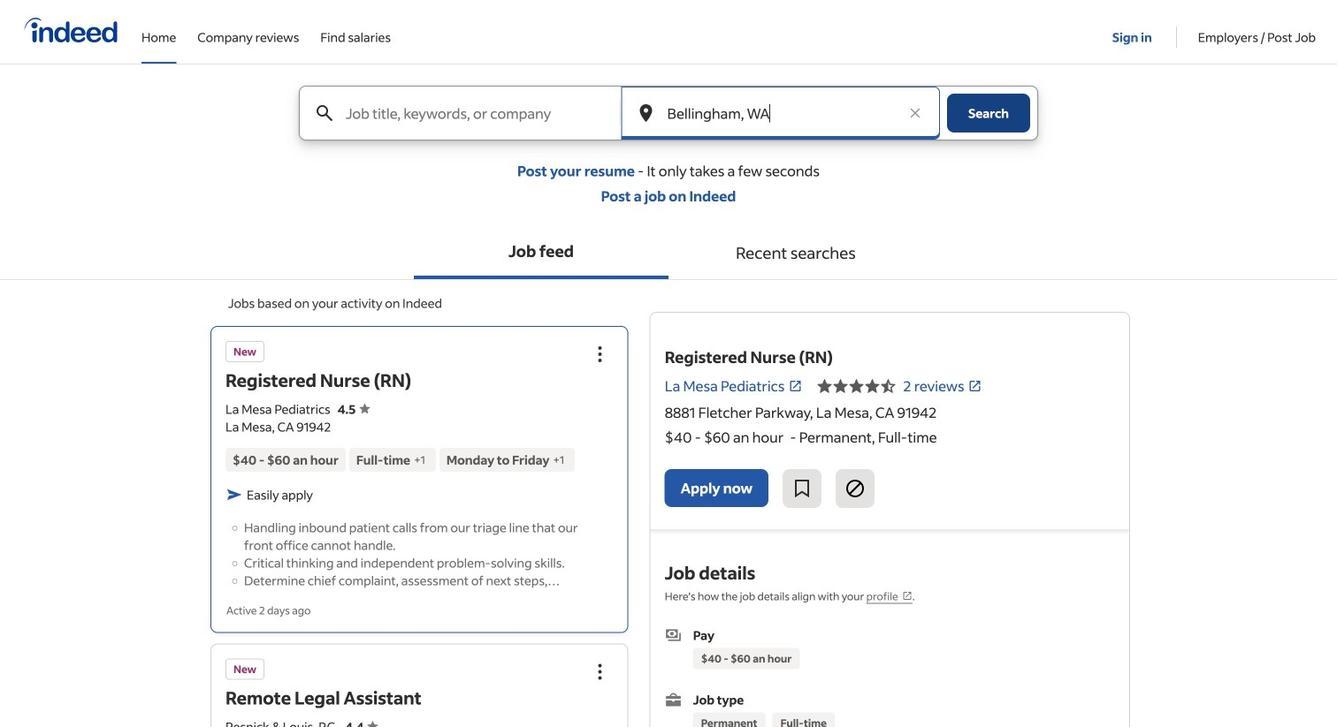 Task type: locate. For each thing, give the bounding box(es) containing it.
job actions for remote legal assistant is collapsed image
[[590, 662, 611, 683]]

job preferences (opens in a new window) image
[[902, 591, 912, 602]]

tab list
[[0, 226, 1337, 280]]

4.5 out of 5 stars. link to 2 reviews company ratings (opens in a new tab) image
[[968, 379, 982, 393]]

main content
[[0, 86, 1337, 728]]

4.5 out of five stars rating image
[[338, 402, 370, 417]]

None search field
[[285, 86, 1052, 162]]

search: Job title, keywords, or company text field
[[342, 87, 619, 140]]

save this job image
[[792, 478, 813, 500]]

clear location input image
[[906, 104, 924, 122]]

Edit location text field
[[664, 87, 898, 140]]



Task type: describe. For each thing, give the bounding box(es) containing it.
4.4 out of five stars rating image
[[345, 719, 378, 728]]

job actions for registered nurse (rn) is collapsed image
[[590, 344, 611, 365]]

la mesa pediatrics (opens in a new tab) image
[[788, 379, 802, 393]]

4.5 out of 5 stars image
[[817, 376, 896, 397]]

not interested image
[[845, 478, 866, 500]]



Task type: vqa. For each thing, say whether or not it's contained in the screenshot.
4.5 out of 5 stars image
yes



